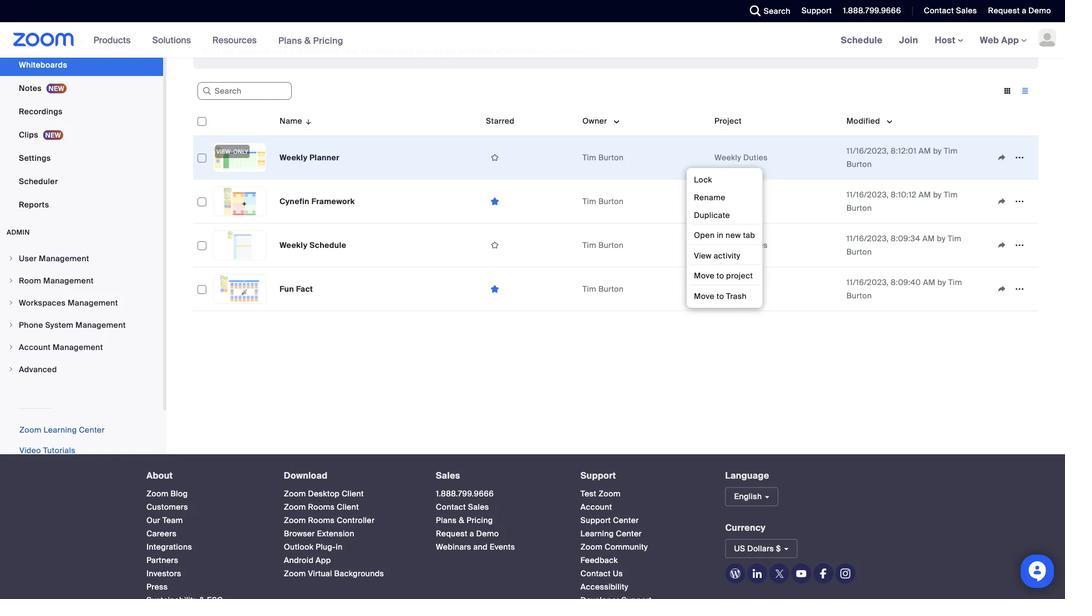 Task type: describe. For each thing, give the bounding box(es) containing it.
1 vertical spatial support
[[581, 470, 616, 482]]

modified
[[847, 116, 881, 126]]

move for move to project
[[694, 271, 715, 281]]

settings
[[19, 153, 51, 163]]

virtual
[[308, 569, 332, 579]]

management for room management
[[43, 276, 94, 286]]

reports link
[[0, 194, 163, 216]]

am for 8:10:12
[[919, 190, 932, 200]]

plans inside 1.888.799.9666 contact sales plans & pricing request a demo webinars and events
[[436, 516, 457, 526]]

clips
[[19, 130, 38, 140]]

test zoom link
[[581, 489, 621, 499]]

test zoom account support center learning center zoom community feedback contact us accessibility
[[581, 489, 648, 593]]

project
[[727, 271, 753, 281]]

1 your from the left
[[271, 46, 288, 56]]

unlimited
[[458, 46, 494, 56]]

management for user management
[[39, 253, 89, 264]]

1 horizontal spatial framework
[[812, 6, 854, 16]]

0 vertical spatial to
[[434, 46, 442, 56]]

duplicate
[[694, 210, 731, 220]]

open
[[694, 230, 715, 241]]

phone system management menu item
[[0, 315, 163, 336]]

me-we-us retros
[[998, 6, 1066, 16]]

asset
[[854, 6, 875, 16]]

press link
[[147, 582, 168, 593]]

upgrade plan button
[[546, 42, 598, 60]]

thumbnail of weekly schedule image
[[214, 231, 266, 260]]

reports
[[19, 200, 49, 210]]

weekly down project at right top
[[715, 152, 742, 163]]

view-only
[[216, 148, 249, 155]]

0 horizontal spatial sales
[[436, 470, 461, 482]]

share image for 11/16/2023, 8:09:40 am by tim burton
[[994, 284, 1011, 294]]

0 vertical spatial center
[[79, 425, 105, 435]]

weekly schedule
[[280, 240, 347, 250]]

click to unstar the whiteboard cynefin framework image
[[486, 196, 504, 207]]

product information navigation
[[85, 22, 352, 59]]

tim burton for 11/16/2023, 8:10:12 am by tim burton
[[583, 196, 624, 206]]

resources button
[[213, 22, 262, 58]]

contact inside test zoom account support center learning center zoom community feedback contact us accessibility
[[581, 569, 611, 579]]

2 vertical spatial center
[[616, 529, 642, 539]]

contact sales
[[924, 6, 978, 16]]

right image for room
[[8, 278, 14, 284]]

weekly planner
[[280, 152, 340, 163]]

sentence maker element
[[924, 6, 990, 17]]

workspaces management
[[19, 298, 118, 308]]

contact us link
[[581, 569, 623, 579]]

integrations link
[[147, 542, 192, 553]]

rename
[[694, 192, 726, 203]]

0 vertical spatial sales
[[957, 6, 978, 16]]

1.888.799.9666 contact sales plans & pricing request a demo webinars and events
[[436, 489, 515, 553]]

application containing name
[[193, 107, 1039, 311]]

our team link
[[147, 516, 183, 526]]

list mode, selected image
[[1017, 86, 1035, 96]]

zoom blog customers our team careers integrations partners investors press
[[147, 489, 192, 593]]

language
[[726, 470, 770, 482]]

only
[[233, 148, 249, 155]]

zoom learning center
[[19, 425, 105, 435]]

to for move to trash
[[717, 291, 725, 301]]

owner
[[583, 116, 608, 126]]

investors link
[[147, 569, 181, 579]]

fun fact
[[280, 284, 313, 294]]

weekly duties for 11/16/2023, 8:12:01 am by tim burton
[[715, 152, 768, 163]]

maker
[[964, 6, 988, 16]]

plan
[[581, 46, 598, 56]]

management for workspaces management
[[68, 298, 118, 308]]

am for 8:09:40
[[924, 277, 936, 288]]

tab
[[743, 230, 756, 241]]

partners link
[[147, 556, 178, 566]]

by for 11/16/2023, 8:09:34 am by tim burton
[[938, 233, 946, 244]]

1 rooms from the top
[[308, 502, 335, 513]]

0 vertical spatial in
[[717, 230, 724, 241]]

thumbnail of cynefin framework image
[[214, 187, 266, 216]]

user management menu item
[[0, 248, 163, 269]]

tim inside 11/16/2023, 8:09:34 am by tim burton
[[948, 233, 962, 244]]

application for 11/16/2023, 8:09:40 am by tim burton
[[994, 281, 1035, 298]]

us dollars $
[[735, 544, 781, 554]]

plans inside product information navigation
[[278, 35, 302, 46]]

personal for personal devices
[[19, 36, 52, 47]]

outlook plug-in link
[[284, 542, 343, 553]]

feedback button
[[581, 556, 618, 566]]

right image
[[8, 255, 14, 262]]

cynefin framework button
[[779, 0, 854, 17]]

0 vertical spatial a
[[1023, 6, 1027, 16]]

application for 11/16/2023, 8:09:34 am by tim burton
[[994, 237, 1035, 254]]

reached
[[238, 46, 269, 56]]

duties for 11/16/2023, 8:09:34 am by tim burton
[[744, 240, 768, 250]]

solutions
[[152, 34, 191, 46]]

0 horizontal spatial schedule
[[310, 240, 347, 250]]

11/16/2023, 8:09:34 am by tim burton
[[847, 233, 962, 257]]

tutorials
[[43, 446, 75, 456]]

retros
[[1041, 6, 1066, 16]]

admin
[[7, 228, 30, 237]]

11/16/2023, 8:12:01 am by tim burton
[[847, 146, 958, 169]]

2 your from the left
[[398, 46, 414, 56]]

accessibility link
[[581, 582, 629, 593]]

investors
[[147, 569, 181, 579]]

about link
[[147, 470, 173, 482]]

cynefin framework element
[[779, 6, 854, 17]]

framework inside application
[[312, 196, 355, 206]]

click to star the whiteboard weekly schedule image
[[486, 240, 504, 250]]

products
[[94, 34, 131, 46]]

cell for 11/16/2023, 8:09:40 am by tim burton
[[710, 287, 843, 291]]

admin menu menu
[[0, 248, 163, 381]]

pricing inside product information navigation
[[313, 35, 344, 46]]

tim inside 11/16/2023, 8:10:12 am by tim burton
[[944, 190, 958, 200]]

schedule inside meetings "navigation"
[[841, 34, 883, 46]]

feedback
[[581, 556, 618, 566]]

burton inside 11/16/2023, 8:12:01 am by tim burton
[[847, 159, 872, 169]]

contact inside 1.888.799.9666 contact sales plans & pricing request a demo webinars and events
[[436, 502, 466, 513]]

0 vertical spatial learning
[[44, 425, 77, 435]]

activity
[[714, 251, 741, 261]]

zoom rooms controller link
[[284, 516, 375, 526]]

zoom logo image
[[13, 33, 74, 47]]

zoom inside zoom blog customers our team careers integrations partners investors press
[[147, 489, 169, 499]]

about
[[147, 470, 173, 482]]

more options for fun fact image
[[1011, 284, 1029, 294]]

to for move to project
[[717, 271, 725, 281]]

tim burton for 11/16/2023, 8:09:34 am by tim burton
[[583, 240, 624, 250]]

room management
[[19, 276, 94, 286]]

search button
[[742, 0, 794, 22]]

profile picture image
[[1039, 29, 1057, 47]]

more options for weekly schedule image
[[1011, 240, 1029, 250]]

share image
[[994, 196, 1011, 206]]

phone system management
[[19, 320, 126, 330]]

0 vertical spatial cynefin
[[782, 6, 810, 16]]

request inside 1.888.799.9666 contact sales plans & pricing request a demo webinars and events
[[436, 529, 468, 539]]

move for move to trash
[[694, 291, 715, 301]]

cell for 11/16/2023, 8:10:12 am by tim burton
[[710, 199, 843, 204]]

11/16/2023, for 11/16/2023, 8:10:12 am by tim burton
[[847, 190, 889, 200]]

pricing inside 1.888.799.9666 contact sales plans & pricing request a demo webinars and events
[[467, 516, 493, 526]]

resources
[[213, 34, 257, 46]]

click to star the whiteboard weekly planner image
[[486, 153, 504, 163]]

thumbnail of fun fact image
[[214, 275, 266, 304]]

account link
[[581, 502, 612, 513]]

us
[[735, 544, 746, 554]]

11/16/2023, for 11/16/2023, 8:09:40 am by tim burton
[[847, 277, 889, 288]]

video tutorials
[[19, 446, 75, 456]]

events
[[490, 542, 515, 553]]

right image inside "advanced" 'menu item'
[[8, 366, 14, 373]]

2 rooms from the top
[[308, 516, 335, 526]]

management for account management
[[53, 342, 103, 352]]

support inside test zoom account support center learning center zoom community feedback contact us accessibility
[[581, 516, 611, 526]]

move to project
[[694, 271, 753, 281]]

0 vertical spatial client
[[342, 489, 364, 499]]

11/16/2023, 8:09:40 am by tim burton
[[847, 277, 963, 301]]

laboratory report button
[[707, 0, 778, 17]]

advanced
[[19, 364, 57, 375]]

right image for workspaces
[[8, 300, 14, 306]]

download link
[[284, 470, 328, 482]]

you have reached your 3 whiteboard limit. upgrade your plan to get unlimited whiteboards. upgrade plan
[[202, 46, 598, 56]]

solutions button
[[152, 22, 196, 58]]

1.888.799.9666 for 1.888.799.9666 contact sales plans & pricing request a demo webinars and events
[[436, 489, 494, 499]]

weekly duties for 11/16/2023, 8:09:34 am by tim burton
[[715, 240, 768, 250]]

project
[[715, 116, 742, 126]]

limit.
[[342, 46, 361, 56]]

scheduler link
[[0, 170, 163, 193]]

1 horizontal spatial request
[[989, 6, 1020, 16]]

us dollars $ button
[[726, 540, 798, 559]]

extension
[[317, 529, 355, 539]]

desktop
[[308, 489, 340, 499]]

workspaces
[[19, 298, 66, 308]]

management up join
[[877, 6, 927, 16]]

demo inside 1.888.799.9666 contact sales plans & pricing request a demo webinars and events
[[477, 529, 499, 539]]



Task type: locate. For each thing, give the bounding box(es) containing it.
personal up zoom logo
[[19, 13, 52, 23]]

1 vertical spatial framework
[[312, 196, 355, 206]]

laboratory
[[709, 6, 750, 16]]

by for 11/16/2023, 8:09:40 am by tim burton
[[938, 277, 947, 288]]

1 cell from the top
[[710, 199, 843, 204]]

1.888.799.9666 link
[[436, 489, 494, 499]]

cynefin
[[782, 6, 810, 16], [280, 196, 310, 206]]

1 horizontal spatial account
[[581, 502, 612, 513]]

1 vertical spatial request
[[436, 529, 468, 539]]

2 cell from the top
[[710, 287, 843, 291]]

11/16/2023, inside 11/16/2023, 8:09:34 am by tim burton
[[847, 233, 889, 244]]

tim burton for 11/16/2023, 8:09:40 am by tim burton
[[583, 284, 624, 294]]

2 weekly duties from the top
[[715, 240, 768, 250]]

currency
[[726, 522, 766, 534]]

notes
[[19, 83, 42, 93]]

view-
[[216, 148, 233, 155]]

your left the 3 on the left top of the page
[[271, 46, 288, 56]]

management down workspaces management menu item
[[76, 320, 126, 330]]

grid mode, not selected image
[[999, 86, 1017, 96]]

0 vertical spatial move
[[694, 271, 715, 281]]

room management menu item
[[0, 270, 163, 291]]

clips link
[[0, 124, 163, 146]]

support up test zoom link at the bottom of page
[[581, 470, 616, 482]]

zoom desktop client link
[[284, 489, 364, 499]]

am right 8:09:40
[[924, 277, 936, 288]]

careers
[[147, 529, 177, 539]]

account inside test zoom account support center learning center zoom community feedback contact us accessibility
[[581, 502, 612, 513]]

11/16/2023, for 11/16/2023, 8:09:34 am by tim burton
[[847, 233, 889, 244]]

cell
[[710, 199, 843, 204], [710, 287, 843, 291]]

by inside 11/16/2023, 8:10:12 am by tim burton
[[934, 190, 942, 200]]

am inside 11/16/2023, 8:10:12 am by tim burton
[[919, 190, 932, 200]]

2 right image from the top
[[8, 300, 14, 306]]

11/16/2023, left 8:09:34
[[847, 233, 889, 244]]

am for 8:12:01
[[919, 146, 932, 156]]

scheduler
[[19, 176, 58, 187]]

weekly left the planner
[[280, 152, 308, 163]]

1 right image from the top
[[8, 278, 14, 284]]

personal for personal contacts
[[19, 13, 52, 23]]

1 horizontal spatial us
[[1029, 6, 1039, 16]]

tim inside 11/16/2023, 8:12:01 am by tim burton
[[944, 146, 958, 156]]

by right the 8:12:01
[[934, 146, 942, 156]]

zoom virtual backgrounds link
[[284, 569, 384, 579]]

zoom learning center link
[[19, 425, 105, 435]]

account
[[19, 342, 51, 352], [581, 502, 612, 513]]

0 vertical spatial request
[[989, 6, 1020, 16]]

share image up share icon
[[994, 153, 1011, 163]]

right image
[[8, 278, 14, 284], [8, 300, 14, 306], [8, 322, 14, 329], [8, 344, 14, 351], [8, 366, 14, 373]]

application
[[193, 107, 1039, 311], [994, 149, 1035, 166], [994, 193, 1035, 210], [994, 237, 1035, 254], [994, 281, 1035, 298]]

11/16/2023, down modified at the top right
[[847, 146, 889, 156]]

lock
[[694, 175, 713, 185]]

recordings link
[[0, 100, 163, 123]]

settings link
[[0, 147, 163, 169]]

webinars and events link
[[436, 542, 515, 553]]

$
[[777, 544, 781, 554]]

0 horizontal spatial framework
[[312, 196, 355, 206]]

backgrounds
[[334, 569, 384, 579]]

1 vertical spatial weekly duties
[[715, 240, 768, 250]]

1 vertical spatial client
[[337, 502, 359, 513]]

management up room management
[[39, 253, 89, 264]]

banner containing products
[[0, 22, 1066, 59]]

1 horizontal spatial 1.888.799.9666
[[844, 6, 902, 16]]

3 11/16/2023, from the top
[[847, 233, 889, 244]]

banner
[[0, 22, 1066, 59]]

cell up tab
[[710, 199, 843, 204]]

1 tim burton from the top
[[583, 152, 624, 163]]

in left new
[[717, 230, 724, 241]]

1 horizontal spatial a
[[1023, 6, 1027, 16]]

workspaces management menu item
[[0, 293, 163, 314]]

1 horizontal spatial sales
[[468, 502, 489, 513]]

1 vertical spatial move
[[694, 291, 715, 301]]

plans up webinars
[[436, 516, 457, 526]]

schedule down cynefin framework at the left top of page
[[310, 240, 347, 250]]

right image left advanced
[[8, 366, 14, 373]]

customers link
[[147, 502, 188, 513]]

2 horizontal spatial sales
[[957, 6, 978, 16]]

8:09:34
[[891, 233, 921, 244]]

0 vertical spatial personal
[[19, 13, 52, 23]]

0 horizontal spatial request
[[436, 529, 468, 539]]

& right the 3 on the left top of the page
[[305, 35, 311, 46]]

to left get
[[434, 46, 442, 56]]

in
[[717, 230, 724, 241], [336, 542, 343, 553]]

more options for weekly planner image
[[1011, 153, 1029, 163]]

weekly
[[280, 152, 308, 163], [715, 152, 742, 163], [280, 240, 308, 250], [715, 240, 742, 250]]

1 horizontal spatial &
[[459, 516, 465, 526]]

1 vertical spatial rooms
[[308, 516, 335, 526]]

0 vertical spatial 1.888.799.9666
[[844, 6, 902, 16]]

share image
[[994, 153, 1011, 163], [994, 240, 1011, 250], [994, 284, 1011, 294]]

1.888.799.9666 down sales link
[[436, 489, 494, 499]]

learning down 'support center' link
[[581, 529, 614, 539]]

video tutorials link
[[19, 446, 75, 456]]

1 duties from the top
[[744, 152, 768, 163]]

1 vertical spatial plans
[[436, 516, 457, 526]]

me-we-us retrospective element
[[996, 6, 1066, 17]]

2 vertical spatial share image
[[994, 284, 1011, 294]]

get
[[444, 46, 456, 56]]

am right the 8:12:01
[[919, 146, 932, 156]]

burton
[[599, 152, 624, 163], [847, 159, 872, 169], [599, 196, 624, 206], [847, 203, 872, 213], [599, 240, 624, 250], [847, 247, 872, 257], [599, 284, 624, 294], [847, 291, 872, 301]]

1 11/16/2023, from the top
[[847, 146, 889, 156]]

1 upgrade from the left
[[363, 46, 396, 56]]

right image inside account management menu item
[[8, 344, 14, 351]]

more options for cynefin framework image
[[1011, 196, 1029, 206]]

move down move to project
[[694, 291, 715, 301]]

1 move from the top
[[694, 271, 715, 281]]

support
[[802, 6, 833, 16], [581, 470, 616, 482], [581, 516, 611, 526]]

duties
[[744, 152, 768, 163], [744, 240, 768, 250]]

0 vertical spatial duties
[[744, 152, 768, 163]]

& down 1.888.799.9666 link
[[459, 516, 465, 526]]

2 upgrade from the left
[[546, 46, 579, 56]]

1 vertical spatial us
[[613, 569, 623, 579]]

right image for account
[[8, 344, 14, 351]]

0 vertical spatial demo
[[1029, 6, 1052, 16]]

test
[[581, 489, 597, 499]]

advanced menu item
[[0, 359, 163, 380]]

dollars
[[748, 544, 775, 554]]

management up workspaces management
[[43, 276, 94, 286]]

0 horizontal spatial account
[[19, 342, 51, 352]]

app inside zoom desktop client zoom rooms client zoom rooms controller browser extension outlook plug-in android app zoom virtual backgrounds
[[316, 556, 331, 566]]

app inside meetings "navigation"
[[1002, 34, 1020, 46]]

2 vertical spatial contact
[[581, 569, 611, 579]]

thumbnail of weekly planner image
[[214, 143, 266, 172]]

partners
[[147, 556, 178, 566]]

3 tim burton from the top
[[583, 240, 624, 250]]

right image for phone
[[8, 322, 14, 329]]

0 horizontal spatial pricing
[[313, 35, 344, 46]]

pricing right the 3 on the left top of the page
[[313, 35, 344, 46]]

1 share image from the top
[[994, 153, 1011, 163]]

pricing up and
[[467, 516, 493, 526]]

sales inside 1.888.799.9666 contact sales plans & pricing request a demo webinars and events
[[468, 502, 489, 513]]

cynefin inside application
[[280, 196, 310, 206]]

cynefin right report
[[782, 6, 810, 16]]

move down view
[[694, 271, 715, 281]]

account inside menu item
[[19, 342, 51, 352]]

0 horizontal spatial 1.888.799.9666
[[436, 489, 494, 499]]

framework up schedule link
[[812, 6, 854, 16]]

support right search
[[802, 6, 833, 16]]

integrations
[[147, 542, 192, 553]]

1 vertical spatial cell
[[710, 287, 843, 291]]

by inside 11/16/2023, 8:09:34 am by tim burton
[[938, 233, 946, 244]]

right image inside "room management" menu item
[[8, 278, 14, 284]]

laboratory report element
[[707, 6, 778, 17]]

upgrade right limit.
[[363, 46, 396, 56]]

burton inside 11/16/2023, 8:09:40 am by tim burton
[[847, 291, 872, 301]]

0 vertical spatial rooms
[[308, 502, 335, 513]]

4 right image from the top
[[8, 344, 14, 351]]

asset management element
[[851, 6, 927, 17]]

share image down share icon
[[994, 240, 1011, 250]]

1 weekly duties from the top
[[715, 152, 768, 163]]

outlook
[[284, 542, 314, 553]]

1 horizontal spatial schedule
[[841, 34, 883, 46]]

open in new tab
[[694, 230, 756, 241]]

am for 8:09:34
[[923, 233, 935, 244]]

2 vertical spatial sales
[[468, 502, 489, 513]]

0 vertical spatial schedule
[[841, 34, 883, 46]]

by for 11/16/2023, 8:12:01 am by tim burton
[[934, 146, 942, 156]]

11/16/2023, inside 11/16/2023, 8:12:01 am by tim burton
[[847, 146, 889, 156]]

weekly up activity
[[715, 240, 742, 250]]

1.888.799.9666 for 1.888.799.9666
[[844, 6, 902, 16]]

management down "room management" menu item at top left
[[68, 298, 118, 308]]

by inside 11/16/2023, 8:09:40 am by tim burton
[[938, 277, 947, 288]]

learning center link
[[581, 529, 642, 539]]

contact down feedback on the bottom right
[[581, 569, 611, 579]]

1 horizontal spatial plans
[[436, 516, 457, 526]]

report
[[752, 6, 778, 16]]

schedule
[[841, 34, 883, 46], [310, 240, 347, 250]]

app down plug-
[[316, 556, 331, 566]]

cynefin down weekly planner
[[280, 196, 310, 206]]

team
[[162, 516, 183, 526]]

4 11/16/2023, from the top
[[847, 277, 889, 288]]

tim burton
[[583, 152, 624, 163], [583, 196, 624, 206], [583, 240, 624, 250], [583, 284, 624, 294]]

support center link
[[581, 516, 639, 526]]

am inside 11/16/2023, 8:09:40 am by tim burton
[[924, 277, 936, 288]]

fun
[[280, 284, 294, 294]]

contact down 1.888.799.9666 link
[[436, 502, 466, 513]]

learning up tutorials
[[44, 425, 77, 435]]

2 vertical spatial support
[[581, 516, 611, 526]]

1 vertical spatial cynefin
[[280, 196, 310, 206]]

1 horizontal spatial app
[[1002, 34, 1020, 46]]

1 vertical spatial learning
[[581, 529, 614, 539]]

2 duties from the top
[[744, 240, 768, 250]]

1 vertical spatial a
[[470, 529, 474, 539]]

by inside 11/16/2023, 8:12:01 am by tim burton
[[934, 146, 942, 156]]

share image down more options for weekly schedule 'icon' at top
[[994, 284, 1011, 294]]

1 vertical spatial sales
[[436, 470, 461, 482]]

account management
[[19, 342, 103, 352]]

weekly duties up activity
[[715, 240, 768, 250]]

english button
[[726, 488, 779, 507]]

0 horizontal spatial upgrade
[[363, 46, 396, 56]]

burton inside 11/16/2023, 8:09:34 am by tim burton
[[847, 247, 872, 257]]

management inside menu item
[[76, 320, 126, 330]]

by for 11/16/2023, 8:10:12 am by tim burton
[[934, 190, 942, 200]]

whiteboard
[[296, 46, 340, 56]]

our
[[147, 516, 160, 526]]

cell down 'project'
[[710, 287, 843, 291]]

rooms down zoom rooms client link
[[308, 516, 335, 526]]

1 vertical spatial pricing
[[467, 516, 493, 526]]

click to unstar the whiteboard fun fact image
[[486, 284, 504, 294]]

download
[[284, 470, 328, 482]]

zoom
[[19, 425, 41, 435], [147, 489, 169, 499], [284, 489, 306, 499], [599, 489, 621, 499], [284, 502, 306, 513], [284, 516, 306, 526], [581, 542, 603, 553], [284, 569, 306, 579]]

by right 8:09:40
[[938, 277, 947, 288]]

3 share image from the top
[[994, 284, 1011, 294]]

controller
[[337, 516, 375, 526]]

11/16/2023,
[[847, 146, 889, 156], [847, 190, 889, 200], [847, 233, 889, 244], [847, 277, 889, 288]]

demo up and
[[477, 529, 499, 539]]

customers
[[147, 502, 188, 513]]

a inside 1.888.799.9666 contact sales plans & pricing request a demo webinars and events
[[470, 529, 474, 539]]

right image left room
[[8, 278, 14, 284]]

am right 8:10:12
[[919, 190, 932, 200]]

by
[[934, 146, 942, 156], [934, 190, 942, 200], [938, 233, 946, 244], [938, 277, 947, 288]]

app right web
[[1002, 34, 1020, 46]]

1 vertical spatial share image
[[994, 240, 1011, 250]]

0 vertical spatial support
[[802, 6, 833, 16]]

support down account link
[[581, 516, 611, 526]]

0 horizontal spatial plans
[[278, 35, 302, 46]]

0 vertical spatial account
[[19, 342, 51, 352]]

share image for 11/16/2023, 8:12:01 am by tim burton
[[994, 153, 1011, 163]]

plug-
[[316, 542, 336, 553]]

management down phone system management menu item
[[53, 342, 103, 352]]

burton inside 11/16/2023, 8:10:12 am by tim burton
[[847, 203, 872, 213]]

1 vertical spatial schedule
[[310, 240, 347, 250]]

personal contacts
[[19, 13, 89, 23]]

move to trash
[[694, 291, 747, 301]]

weekly duties down project at right top
[[715, 152, 768, 163]]

in down extension
[[336, 542, 343, 553]]

whiteboards
[[19, 60, 67, 70]]

2 11/16/2023, from the top
[[847, 190, 889, 200]]

share image for 11/16/2023, 8:09:34 am by tim burton
[[994, 240, 1011, 250]]

1 vertical spatial duties
[[744, 240, 768, 250]]

1 vertical spatial &
[[459, 516, 465, 526]]

1 horizontal spatial pricing
[[467, 516, 493, 526]]

to left 'project'
[[717, 271, 725, 281]]

a
[[1023, 6, 1027, 16], [470, 529, 474, 539]]

right image left workspaces
[[8, 300, 14, 306]]

0 vertical spatial cell
[[710, 199, 843, 204]]

1 vertical spatial in
[[336, 542, 343, 553]]

1 horizontal spatial your
[[398, 46, 414, 56]]

zoom community link
[[581, 542, 648, 553]]

in inside zoom desktop client zoom rooms client zoom rooms controller browser extension outlook plug-in android app zoom virtual backgrounds
[[336, 542, 343, 553]]

1 vertical spatial account
[[581, 502, 612, 513]]

right image inside phone system management menu item
[[8, 322, 14, 329]]

1 horizontal spatial learning
[[581, 529, 614, 539]]

learning inside test zoom account support center learning center zoom community feedback contact us accessibility
[[581, 529, 614, 539]]

arrow down image
[[302, 114, 313, 128]]

plans & pricing link
[[278, 35, 344, 46], [278, 35, 344, 46], [436, 516, 493, 526]]

am inside 11/16/2023, 8:09:34 am by tim burton
[[923, 233, 935, 244]]

1.888.799.9666 inside 1.888.799.9666 contact sales plans & pricing request a demo webinars and events
[[436, 489, 494, 499]]

me-
[[998, 6, 1013, 16]]

by right 8:10:12
[[934, 190, 942, 200]]

2 tim burton from the top
[[583, 196, 624, 206]]

1 horizontal spatial in
[[717, 230, 724, 241]]

1 horizontal spatial contact
[[581, 569, 611, 579]]

1 vertical spatial 1.888.799.9666
[[436, 489, 494, 499]]

asset management button
[[851, 0, 927, 17]]

1 vertical spatial app
[[316, 556, 331, 566]]

11/16/2023, left 8:10:12
[[847, 190, 889, 200]]

duties for 11/16/2023, 8:12:01 am by tim burton
[[744, 152, 768, 163]]

web app
[[981, 34, 1020, 46]]

1 personal from the top
[[19, 13, 52, 23]]

right image inside workspaces management menu item
[[8, 300, 14, 306]]

right image left phone
[[8, 322, 14, 329]]

Search text field
[[198, 82, 292, 100]]

application for 11/16/2023, 8:10:12 am by tim burton
[[994, 193, 1035, 210]]

browser
[[284, 529, 315, 539]]

am inside 11/16/2023, 8:12:01 am by tim burton
[[919, 146, 932, 156]]

personal contacts link
[[0, 7, 163, 29]]

upgrade left plan
[[546, 46, 579, 56]]

right image left account management
[[8, 344, 14, 351]]

0 horizontal spatial us
[[613, 569, 623, 579]]

& inside 1.888.799.9666 contact sales plans & pricing request a demo webinars and events
[[459, 516, 465, 526]]

8:09:40
[[891, 277, 922, 288]]

us inside the me-we-us retrospective element
[[1029, 6, 1039, 16]]

4 tim burton from the top
[[583, 284, 624, 294]]

framework
[[812, 6, 854, 16], [312, 196, 355, 206]]

5 right image from the top
[[8, 366, 14, 373]]

video
[[19, 446, 41, 456]]

zoom blog link
[[147, 489, 188, 499]]

0 vertical spatial weekly duties
[[715, 152, 768, 163]]

11/16/2023, 8:10:12 am by tim burton
[[847, 190, 958, 213]]

rooms down the desktop
[[308, 502, 335, 513]]

account management menu item
[[0, 337, 163, 358]]

tim burton for 11/16/2023, 8:12:01 am by tim burton
[[583, 152, 624, 163]]

& inside product information navigation
[[305, 35, 311, 46]]

0 horizontal spatial app
[[316, 556, 331, 566]]

1 vertical spatial personal
[[19, 36, 52, 47]]

laboratory report cynefin framework asset management sentence maker
[[709, 6, 988, 16]]

2 personal from the top
[[19, 36, 52, 47]]

center
[[79, 425, 105, 435], [613, 516, 639, 526], [616, 529, 642, 539]]

0 horizontal spatial a
[[470, 529, 474, 539]]

application for 11/16/2023, 8:12:01 am by tim burton
[[994, 149, 1035, 166]]

sentence
[[926, 6, 962, 16]]

your left plan
[[398, 46, 414, 56]]

1 vertical spatial center
[[613, 516, 639, 526]]

am right 8:09:34
[[923, 233, 935, 244]]

0 vertical spatial plans
[[278, 35, 302, 46]]

weekly duties
[[715, 152, 768, 163], [715, 240, 768, 250]]

learning
[[44, 425, 77, 435], [581, 529, 614, 539]]

0 vertical spatial contact
[[924, 6, 955, 16]]

0 horizontal spatial demo
[[477, 529, 499, 539]]

schedule down asset
[[841, 34, 883, 46]]

11/16/2023, for 11/16/2023, 8:12:01 am by tim burton
[[847, 146, 889, 156]]

weekly up fun fact on the top of page
[[280, 240, 308, 250]]

notes link
[[0, 77, 163, 99]]

1 horizontal spatial demo
[[1029, 6, 1052, 16]]

0 horizontal spatial cynefin
[[280, 196, 310, 206]]

0 vertical spatial share image
[[994, 153, 1011, 163]]

plans right reached
[[278, 35, 302, 46]]

1 horizontal spatial cynefin
[[782, 6, 810, 16]]

1.888.799.9666 up schedule link
[[844, 6, 902, 16]]

account down test zoom link at the bottom of page
[[581, 502, 612, 513]]

2 horizontal spatial contact
[[924, 6, 955, 16]]

0 vertical spatial &
[[305, 35, 311, 46]]

0 horizontal spatial in
[[336, 542, 343, 553]]

account up advanced
[[19, 342, 51, 352]]

by right 8:09:34
[[938, 233, 946, 244]]

english
[[735, 492, 762, 502]]

2 move from the top
[[694, 291, 715, 301]]

plans & pricing
[[278, 35, 344, 46]]

fact
[[296, 284, 313, 294]]

0 horizontal spatial contact
[[436, 502, 466, 513]]

0 vertical spatial us
[[1029, 6, 1039, 16]]

demo right we-
[[1029, 6, 1052, 16]]

0 vertical spatial app
[[1002, 34, 1020, 46]]

1 vertical spatial contact
[[436, 502, 466, 513]]

11/16/2023, inside 11/16/2023, 8:10:12 am by tim burton
[[847, 190, 889, 200]]

framework down the planner
[[312, 196, 355, 206]]

0 vertical spatial pricing
[[313, 35, 344, 46]]

personal menu menu
[[0, 0, 163, 217]]

personal up whiteboards
[[19, 36, 52, 47]]

0 horizontal spatial &
[[305, 35, 311, 46]]

1 vertical spatial demo
[[477, 529, 499, 539]]

meetings navigation
[[833, 22, 1066, 59]]

0 horizontal spatial learning
[[44, 425, 77, 435]]

0 horizontal spatial your
[[271, 46, 288, 56]]

0 vertical spatial framework
[[812, 6, 854, 16]]

11/16/2023, inside 11/16/2023, 8:09:40 am by tim burton
[[847, 277, 889, 288]]

to left trash
[[717, 291, 725, 301]]

2 share image from the top
[[994, 240, 1011, 250]]

tim inside 11/16/2023, 8:09:40 am by tim burton
[[949, 277, 963, 288]]

personal
[[19, 13, 52, 23], [19, 36, 52, 47]]

1 horizontal spatial upgrade
[[546, 46, 579, 56]]

3 right image from the top
[[8, 322, 14, 329]]

request a demo
[[989, 6, 1052, 16]]

11/16/2023, left 8:09:40
[[847, 277, 889, 288]]

personal devices
[[19, 36, 85, 47]]

1 vertical spatial to
[[717, 271, 725, 281]]

us inside test zoom account support center learning center zoom community feedback contact us accessibility
[[613, 569, 623, 579]]

contact up host
[[924, 6, 955, 16]]



Task type: vqa. For each thing, say whether or not it's contained in the screenshot.
"Reports"
yes



